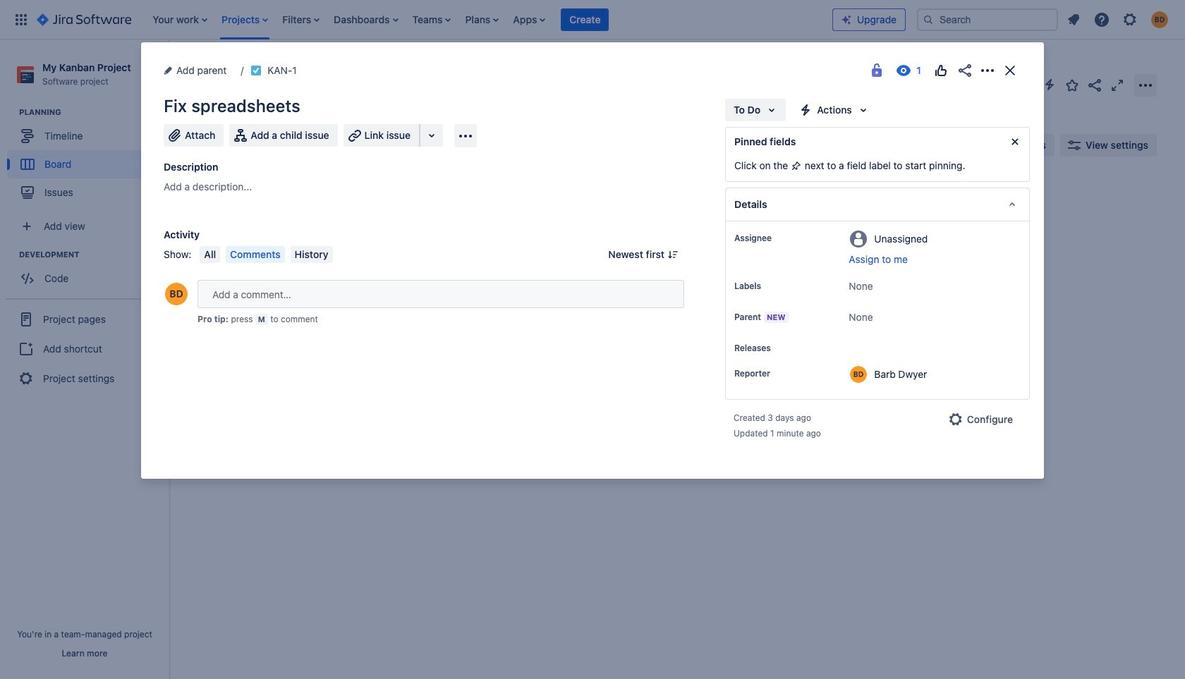 Task type: locate. For each thing, give the bounding box(es) containing it.
0 vertical spatial heading
[[19, 107, 169, 118]]

create column image
[[797, 185, 814, 202]]

0 horizontal spatial list
[[146, 0, 833, 39]]

jira software image
[[37, 11, 131, 28], [37, 11, 131, 28]]

vote options: no one has voted for this issue yet. image
[[933, 62, 950, 79]]

2 heading from the top
[[19, 249, 169, 260]]

heading
[[19, 107, 169, 118], [19, 249, 169, 260]]

more information about barb dwyer image
[[851, 366, 867, 383]]

3 list item from the left
[[278, 0, 324, 39]]

group
[[7, 107, 169, 211], [7, 249, 169, 297], [6, 299, 164, 399]]

Add a comment… field
[[198, 280, 684, 308]]

labels pin to top. only you can see pinned fields. image
[[764, 281, 775, 292]]

1 heading from the top
[[19, 107, 169, 118]]

add app image
[[457, 127, 474, 144]]

None search field
[[917, 8, 1058, 31]]

1 vertical spatial group
[[7, 249, 169, 297]]

menu bar
[[197, 246, 336, 263]]

1 list item from the left
[[148, 0, 212, 39]]

add people image
[[347, 137, 364, 154]]

heading for the middle group
[[19, 249, 169, 260]]

list item
[[148, 0, 212, 39], [217, 0, 273, 39], [278, 0, 324, 39], [330, 0, 403, 39], [408, 0, 455, 39], [461, 0, 503, 39], [509, 0, 550, 39], [561, 0, 609, 39]]

banner
[[0, 0, 1185, 40]]

0 vertical spatial group
[[7, 107, 169, 211]]

dialog
[[141, 42, 1044, 479]]

list
[[146, 0, 833, 39], [1061, 7, 1177, 32]]

details element
[[725, 188, 1030, 222]]

star kan board image
[[1064, 77, 1081, 93]]

link web pages and more image
[[423, 127, 440, 144]]

2 list item from the left
[[217, 0, 273, 39]]

1 vertical spatial heading
[[19, 249, 169, 260]]

8 list item from the left
[[561, 0, 609, 39]]

6 list item from the left
[[461, 0, 503, 39]]



Task type: vqa. For each thing, say whether or not it's contained in the screenshot.
dialog
yes



Task type: describe. For each thing, give the bounding box(es) containing it.
Search this board text field
[[199, 133, 264, 158]]

task image
[[210, 255, 221, 267]]

2 vertical spatial group
[[6, 299, 164, 399]]

5 list item from the left
[[408, 0, 455, 39]]

sidebar element
[[0, 40, 169, 679]]

reporter pin to top. only you can see pinned fields. image
[[773, 368, 785, 380]]

primary element
[[8, 0, 833, 39]]

close image
[[1002, 62, 1019, 79]]

search image
[[923, 14, 934, 25]]

1 horizontal spatial list
[[1061, 7, 1177, 32]]

4 list item from the left
[[330, 0, 403, 39]]

Search field
[[917, 8, 1058, 31]]

hide message image
[[1007, 133, 1024, 150]]

assignee pin to top. only you can see pinned fields. image
[[775, 233, 786, 244]]

heading for the top group
[[19, 107, 169, 118]]

actions image
[[979, 62, 996, 79]]

7 list item from the left
[[509, 0, 550, 39]]

enter full screen image
[[1109, 77, 1126, 93]]



